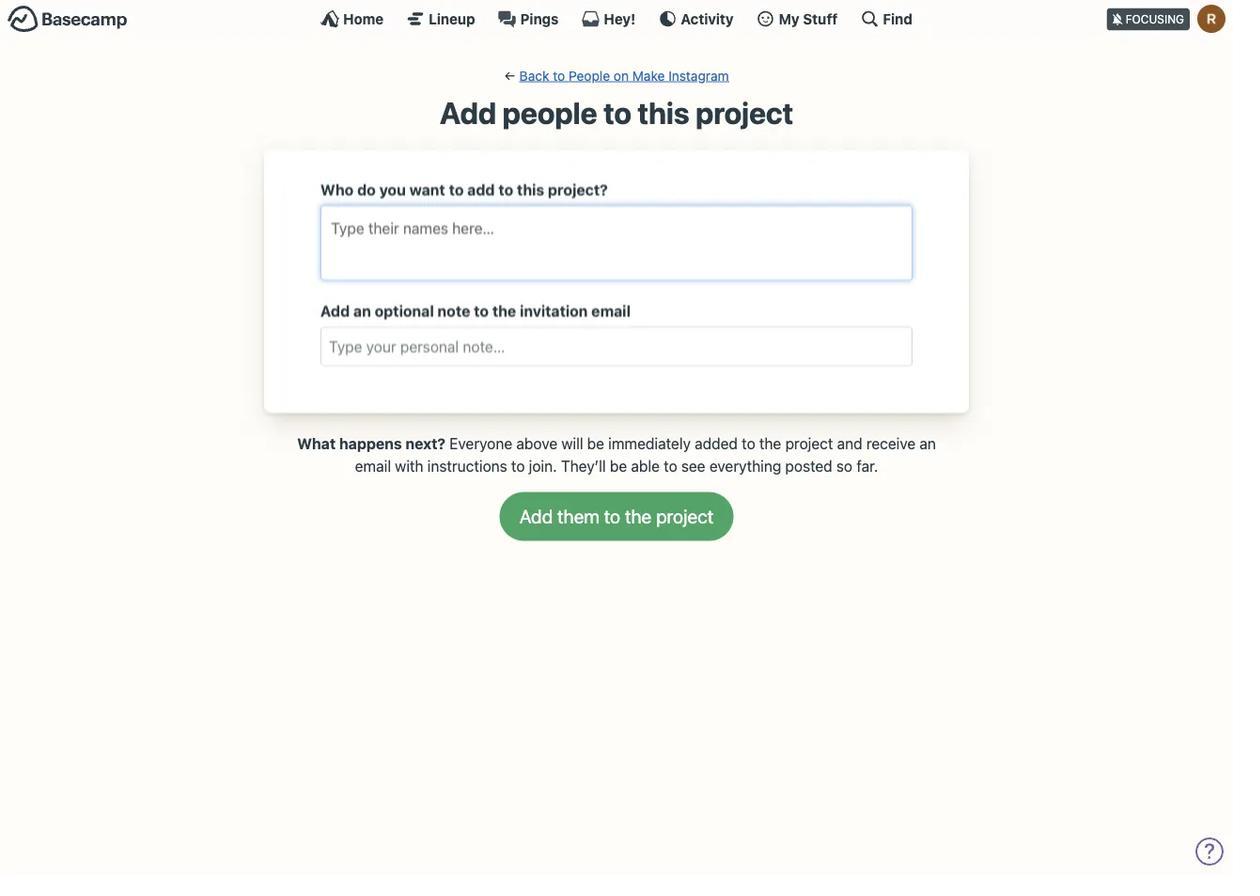 Task type: describe. For each thing, give the bounding box(es) containing it.
immediately
[[609, 434, 691, 452]]

and
[[837, 434, 863, 452]]

happens
[[339, 434, 402, 452]]

back to people on make instagram link
[[520, 68, 729, 83]]

my stuff button
[[757, 9, 838, 28]]

an inside everyone above will be immediately added to the project and receive an email with instructions to join.       they'll be able to see everything posted so far.
[[920, 434, 936, 452]]

0 vertical spatial project
[[696, 95, 794, 131]]

see
[[682, 457, 706, 475]]

type your personal note… button
[[321, 327, 913, 366]]

what
[[297, 434, 336, 452]]

who do you want to add to this project?
[[321, 180, 608, 198]]

people
[[503, 95, 598, 131]]

type your personal note…
[[329, 337, 505, 355]]

ruby image
[[1198, 5, 1226, 33]]

note
[[438, 302, 471, 320]]

will
[[562, 434, 583, 452]]

everyone above will be immediately added to the project and receive an email with instructions to join.       they'll be able to see everything posted so far.
[[355, 434, 936, 475]]

who
[[321, 180, 354, 198]]

added
[[695, 434, 738, 452]]

they'll
[[561, 457, 606, 475]]

next?
[[406, 434, 446, 452]]

want
[[410, 180, 445, 198]]

1 vertical spatial be
[[610, 457, 627, 475]]

add an optional note to the invitation email
[[321, 302, 631, 320]]

to left join.
[[512, 457, 525, 475]]

switch accounts image
[[8, 5, 128, 34]]

activity link
[[659, 9, 734, 28]]

posted
[[786, 457, 833, 475]]

pings button
[[498, 9, 559, 28]]

find button
[[861, 9, 913, 28]]

so
[[837, 457, 853, 475]]

project?
[[548, 180, 608, 198]]

your
[[366, 337, 396, 355]]

on
[[614, 68, 629, 83]]

0 vertical spatial be
[[587, 434, 605, 452]]

0 vertical spatial email
[[592, 302, 631, 320]]

hey!
[[604, 10, 636, 27]]

hey! button
[[581, 9, 636, 28]]

0 vertical spatial the
[[493, 302, 516, 320]]

home link
[[321, 9, 384, 28]]

to left see
[[664, 457, 678, 475]]

0 horizontal spatial this
[[517, 180, 545, 198]]

above
[[517, 434, 558, 452]]

add for add an optional note to the invitation email
[[321, 302, 350, 320]]

pings
[[521, 10, 559, 27]]

activity
[[681, 10, 734, 27]]

receive
[[867, 434, 916, 452]]

lineup
[[429, 10, 475, 27]]

back
[[520, 68, 550, 83]]



Task type: locate. For each thing, give the bounding box(es) containing it.
1 horizontal spatial an
[[920, 434, 936, 452]]

my stuff
[[779, 10, 838, 27]]

to right back
[[553, 68, 565, 83]]

the up everything at the bottom of page
[[760, 434, 782, 452]]

personal
[[400, 337, 459, 355]]

1 vertical spatial add
[[321, 302, 350, 320]]

lineup link
[[406, 9, 475, 28]]

instagram
[[669, 68, 729, 83]]

1 vertical spatial email
[[355, 457, 391, 475]]

this
[[638, 95, 690, 131], [517, 180, 545, 198]]

be left able
[[610, 457, 627, 475]]

project down instagram
[[696, 95, 794, 131]]

to left add
[[449, 180, 464, 198]]

this down make
[[638, 95, 690, 131]]

able
[[631, 457, 660, 475]]

0 horizontal spatial add
[[321, 302, 350, 320]]

far.
[[857, 457, 879, 475]]

stuff
[[803, 10, 838, 27]]

add people to this project
[[440, 95, 794, 131]]

add for add people to this project
[[440, 95, 497, 131]]

0 horizontal spatial an
[[354, 302, 371, 320]]

type
[[329, 337, 362, 355]]

be
[[587, 434, 605, 452], [610, 457, 627, 475]]

←
[[504, 68, 516, 83]]

an right receive
[[920, 434, 936, 452]]

email
[[592, 302, 631, 320], [355, 457, 391, 475]]

add up the type
[[321, 302, 350, 320]]

invitation
[[520, 302, 588, 320]]

everything
[[710, 457, 782, 475]]

to right add
[[499, 180, 514, 198]]

focusing button
[[1107, 0, 1234, 37]]

the
[[493, 302, 516, 320], [760, 434, 782, 452]]

main element
[[0, 0, 1234, 37]]

Who do you want to add to this project? text field
[[329, 214, 905, 242]]

email down what happens next?
[[355, 457, 391, 475]]

1 horizontal spatial the
[[760, 434, 782, 452]]

be right will
[[587, 434, 605, 452]]

0 horizontal spatial the
[[493, 302, 516, 320]]

join.
[[529, 457, 557, 475]]

1 horizontal spatial add
[[440, 95, 497, 131]]

add
[[468, 180, 495, 198]]

this left project?
[[517, 180, 545, 198]]

1 vertical spatial this
[[517, 180, 545, 198]]

1 vertical spatial project
[[786, 434, 834, 452]]

0 horizontal spatial be
[[587, 434, 605, 452]]

the up note…
[[493, 302, 516, 320]]

focusing
[[1126, 13, 1185, 26]]

to
[[553, 68, 565, 83], [604, 95, 632, 131], [449, 180, 464, 198], [499, 180, 514, 198], [474, 302, 489, 320], [742, 434, 756, 452], [512, 457, 525, 475], [664, 457, 678, 475]]

what happens next?
[[297, 434, 446, 452]]

home
[[343, 10, 384, 27]]

find
[[883, 10, 913, 27]]

my
[[779, 10, 800, 27]]

add
[[440, 95, 497, 131], [321, 302, 350, 320]]

email inside everyone above will be immediately added to the project and receive an email with instructions to join.       they'll be able to see everything posted so far.
[[355, 457, 391, 475]]

to down ← back to people on make instagram
[[604, 95, 632, 131]]

an up the type
[[354, 302, 371, 320]]

1 horizontal spatial email
[[592, 302, 631, 320]]

an
[[354, 302, 371, 320], [920, 434, 936, 452]]

0 vertical spatial add
[[440, 95, 497, 131]]

project
[[696, 95, 794, 131], [786, 434, 834, 452]]

with
[[395, 457, 424, 475]]

to right note
[[474, 302, 489, 320]]

0 vertical spatial an
[[354, 302, 371, 320]]

1 vertical spatial the
[[760, 434, 782, 452]]

1 horizontal spatial this
[[638, 95, 690, 131]]

1 vertical spatial an
[[920, 434, 936, 452]]

add up the who do you want to add to this project?
[[440, 95, 497, 131]]

optional
[[375, 302, 434, 320]]

you
[[379, 180, 406, 198]]

0 horizontal spatial email
[[355, 457, 391, 475]]

do
[[357, 180, 376, 198]]

make
[[633, 68, 665, 83]]

everyone
[[450, 434, 513, 452]]

the inside everyone above will be immediately added to the project and receive an email with instructions to join.       they'll be able to see everything posted so far.
[[760, 434, 782, 452]]

1 horizontal spatial be
[[610, 457, 627, 475]]

to up everything at the bottom of page
[[742, 434, 756, 452]]

email up type your personal note… button
[[592, 302, 631, 320]]

0 vertical spatial this
[[638, 95, 690, 131]]

note…
[[463, 337, 505, 355]]

project up the posted
[[786, 434, 834, 452]]

instructions
[[428, 457, 508, 475]]

← back to people on make instagram
[[504, 68, 729, 83]]

project inside everyone above will be immediately added to the project and receive an email with instructions to join.       they'll be able to see everything posted so far.
[[786, 434, 834, 452]]

None submit
[[500, 492, 734, 541]]

people
[[569, 68, 610, 83]]



Task type: vqa. For each thing, say whether or not it's contained in the screenshot.
"email" to the bottom
yes



